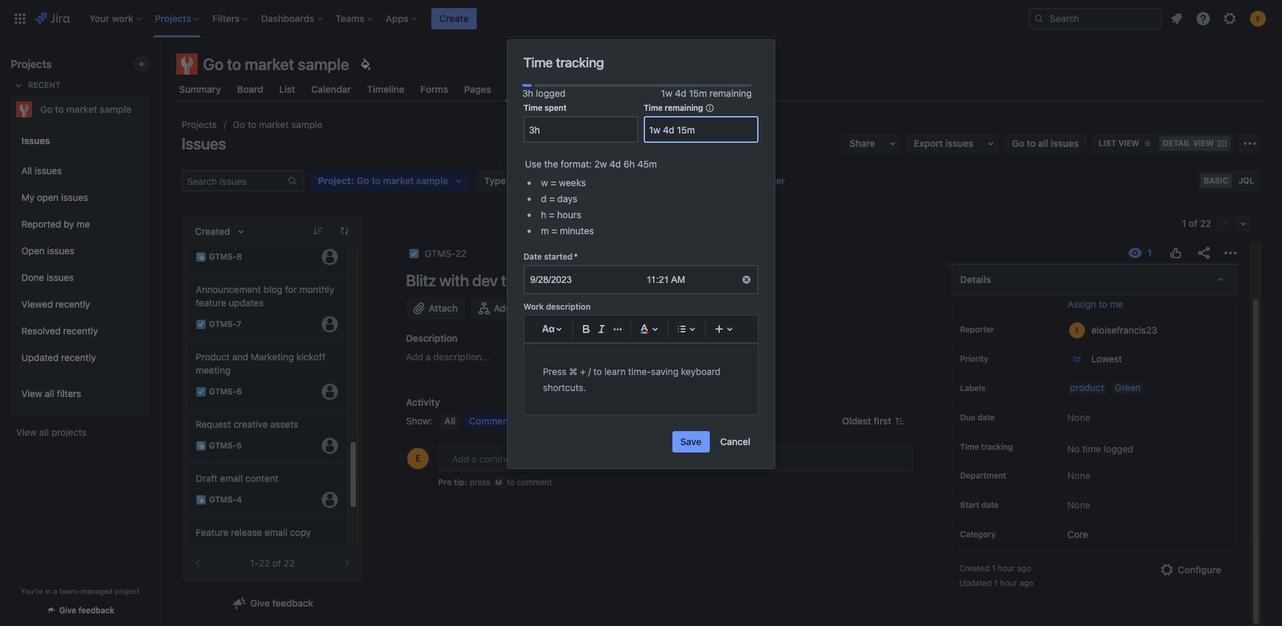 Task type: vqa. For each thing, say whether or not it's contained in the screenshot.


Task type: locate. For each thing, give the bounding box(es) containing it.
give feedback down the 1-22 of 22
[[250, 598, 313, 609]]

date
[[978, 413, 995, 423], [982, 501, 999, 511]]

all right show:
[[445, 416, 456, 427]]

all left projects
[[39, 427, 49, 438]]

Main content area, start typing to enter text. text field
[[543, 364, 739, 396]]

team-
[[60, 587, 80, 596]]

gtms- inside gtms-22 link
[[425, 248, 456, 259]]

1 vertical spatial all
[[45, 388, 54, 399]]

start
[[960, 501, 980, 511]]

none
[[1068, 412, 1091, 424], [1068, 471, 1091, 482], [1068, 500, 1091, 511]]

date right start
[[982, 501, 999, 511]]

4d right 1w
[[675, 88, 687, 99]]

team
[[501, 271, 536, 290]]

list right "go to all issues" on the right top of page
[[1099, 138, 1117, 148]]

2 task image from the top
[[196, 387, 206, 397]]

view all projects link
[[11, 421, 150, 445]]

gtms- inside gtms-8 link
[[209, 252, 237, 262]]

me right by
[[77, 218, 90, 230]]

0 horizontal spatial 4d
[[610, 159, 621, 170]]

1 vertical spatial date
[[982, 501, 999, 511]]

1 horizontal spatial tracking
[[982, 442, 1013, 452]]

issues for done issues
[[47, 272, 74, 283]]

view for detail view
[[1194, 138, 1214, 148]]

Add a comment… field
[[438, 446, 913, 472]]

a right in
[[53, 587, 57, 596]]

1 vertical spatial go to market sample
[[40, 104, 132, 115]]

= right the w
[[551, 177, 557, 189]]

= right d at top left
[[549, 193, 555, 205]]

view all filters link
[[16, 381, 144, 407]]

9/28/2023
[[530, 275, 572, 285]]

1 horizontal spatial give feedback
[[250, 598, 313, 609]]

blitz
[[406, 271, 436, 290]]

list inside list link
[[279, 84, 295, 95]]

tracking up reports
[[556, 55, 604, 70]]

time
[[524, 55, 553, 70], [524, 103, 543, 113], [644, 103, 663, 113], [960, 442, 980, 452]]

0 vertical spatial work
[[524, 302, 544, 312]]

0 vertical spatial ago
[[1018, 564, 1032, 574]]

gtms- for 22
[[425, 248, 456, 259]]

tab list
[[168, 77, 1275, 102]]

0 vertical spatial recently
[[55, 298, 90, 310]]

none down no
[[1068, 471, 1091, 482]]

draft email content
[[196, 473, 278, 484]]

issues inside the done issues link
[[47, 272, 74, 283]]

to
[[227, 55, 241, 73], [55, 104, 64, 115], [248, 119, 256, 130], [1027, 138, 1036, 149], [1099, 299, 1108, 310], [507, 478, 515, 488]]

bold ⌘b image
[[578, 322, 594, 338]]

save button
[[673, 432, 710, 453]]

none up core at the bottom of page
[[1068, 500, 1091, 511]]

add left "child"
[[494, 303, 512, 314]]

2 vertical spatial a
[[53, 587, 57, 596]]

go to market sample down recent
[[40, 104, 132, 115]]

feedback
[[272, 598, 313, 609], [79, 606, 114, 616]]

0 vertical spatial all
[[1039, 138, 1049, 149]]

a down description
[[426, 351, 431, 363]]

0 vertical spatial go to market sample
[[203, 55, 349, 73]]

issues left list view
[[1051, 138, 1079, 149]]

by
[[64, 218, 74, 230]]

me for assign to me
[[1110, 299, 1124, 310]]

0 vertical spatial a
[[514, 303, 519, 314]]

0 horizontal spatial me
[[77, 218, 90, 230]]

view all projects
[[16, 427, 87, 438]]

email up "gtms-4"
[[220, 473, 243, 484]]

export issues button
[[906, 133, 999, 154]]

group
[[16, 123, 144, 416], [16, 154, 144, 375]]

2 group from the top
[[16, 154, 144, 375]]

1 vertical spatial updated
[[960, 579, 992, 589]]

0 horizontal spatial feedback
[[79, 606, 114, 616]]

primary element
[[8, 0, 1029, 37]]

detail view
[[1163, 138, 1214, 148]]

projects link
[[182, 117, 217, 133]]

1 vertical spatial sub task image
[[196, 441, 206, 452]]

1 vertical spatial view
[[16, 427, 37, 438]]

list for list view
[[1099, 138, 1117, 148]]

view left projects
[[16, 427, 37, 438]]

refresh image
[[339, 226, 350, 236]]

to right open export issues dropdown icon
[[1027, 138, 1036, 149]]

view left filters
[[21, 388, 42, 399]]

list
[[279, 84, 295, 95], [1099, 138, 1117, 148]]

marketing
[[251, 351, 294, 363]]

2 sub task image from the top
[[196, 441, 206, 452]]

done issues link
[[16, 265, 144, 291]]

task image left the gtms-6
[[196, 387, 206, 397]]

1 horizontal spatial feedback
[[272, 598, 313, 609]]

open
[[37, 191, 59, 203]]

issues right export
[[946, 138, 974, 149]]

filters
[[57, 388, 81, 399]]

feedback down managed
[[79, 606, 114, 616]]

remaining
[[710, 88, 752, 99], [665, 103, 703, 113]]

issues up open
[[35, 165, 62, 176]]

issues up the all issues
[[21, 135, 50, 146]]

sub task image inside gtms-8 link
[[196, 252, 206, 263]]

cancel
[[720, 436, 751, 448]]

release
[[231, 527, 262, 538]]

0 vertical spatial add
[[494, 303, 512, 314]]

dev
[[472, 271, 498, 290]]

issues down reported by me
[[47, 245, 74, 256]]

view left the 'detail'
[[1119, 138, 1140, 148]]

0 vertical spatial logged
[[536, 88, 566, 99]]

0 horizontal spatial list
[[279, 84, 295, 95]]

go to market sample link down list link
[[233, 117, 322, 133]]

product
[[1071, 382, 1105, 393]]

market
[[245, 55, 294, 73], [66, 104, 97, 115], [259, 119, 289, 130]]

remaining right 15m
[[710, 88, 752, 99]]

time down 1w
[[644, 103, 663, 113]]

2 vertical spatial recently
[[61, 352, 96, 363]]

0 horizontal spatial give feedback
[[59, 606, 114, 616]]

3 none from the top
[[1068, 500, 1091, 511]]

1 vertical spatial of
[[272, 558, 281, 569]]

1 vertical spatial me
[[1110, 299, 1124, 310]]

monthly
[[300, 284, 334, 295]]

issues inside export issues 'button'
[[946, 138, 974, 149]]

save filter button
[[733, 170, 793, 192]]

2 horizontal spatial a
[[514, 303, 519, 314]]

1 horizontal spatial updated
[[960, 579, 992, 589]]

gtms-22 link
[[425, 246, 467, 262]]

0 vertical spatial market
[[245, 55, 294, 73]]

1 horizontal spatial me
[[1110, 299, 1124, 310]]

1 group from the top
[[16, 123, 144, 416]]

1 vertical spatial recently
[[63, 325, 98, 336]]

cancel button
[[712, 432, 759, 453]]

1 task image from the top
[[196, 319, 206, 330]]

due
[[960, 413, 976, 423]]

0 vertical spatial me
[[77, 218, 90, 230]]

a inside button
[[514, 303, 519, 314]]

0 vertical spatial updated
[[21, 352, 59, 363]]

1 sub task image from the top
[[196, 252, 206, 263]]

save left cancel on the right bottom of the page
[[681, 436, 702, 448]]

work inside button
[[576, 416, 599, 427]]

0 vertical spatial sample
[[298, 55, 349, 73]]

open issues link
[[16, 238, 144, 265]]

gtms- right sub task icon
[[209, 495, 237, 505]]

no
[[1068, 444, 1080, 455]]

pro
[[438, 478, 452, 488]]

updated down 'resolved'
[[21, 352, 59, 363]]

1 vertical spatial none
[[1068, 471, 1091, 482]]

give feedback down you're in a team-managed project
[[59, 606, 114, 616]]

gtms- for 5
[[209, 441, 237, 451]]

issue
[[545, 303, 568, 314]]

view right the 'detail'
[[1194, 138, 1214, 148]]

1 horizontal spatial save
[[741, 175, 762, 186]]

all left filters
[[45, 388, 54, 399]]

issues down 'projects' link
[[182, 134, 226, 153]]

newest first image
[[894, 416, 905, 427]]

recently down resolved recently link
[[61, 352, 96, 363]]

1 horizontal spatial view
[[1194, 138, 1214, 148]]

a
[[514, 303, 519, 314], [426, 351, 431, 363], [53, 587, 57, 596]]

1 vertical spatial a
[[426, 351, 431, 363]]

go right open export issues dropdown icon
[[1012, 138, 1025, 149]]

updated down created
[[960, 579, 992, 589]]

add for add a child issue
[[494, 303, 512, 314]]

issues for all issues
[[35, 165, 62, 176]]

0 horizontal spatial email
[[220, 473, 243, 484]]

clear image
[[742, 275, 752, 285]]

italic ⌘i image
[[594, 322, 610, 338]]

1 horizontal spatial 4d
[[675, 88, 687, 99]]

all
[[21, 165, 32, 176], [445, 416, 456, 427]]

sub task image left gtms-8
[[196, 252, 206, 263]]

0 vertical spatial sub task image
[[196, 252, 206, 263]]

work left log
[[576, 416, 599, 427]]

work log
[[576, 416, 615, 427]]

1 vertical spatial ago
[[1020, 579, 1034, 589]]

viewed recently link
[[16, 291, 144, 318]]

go to market sample link down recent
[[11, 96, 144, 123]]

give down 1-
[[250, 598, 270, 609]]

w
[[541, 177, 548, 189]]

a left "child"
[[514, 303, 519, 314]]

1 vertical spatial all
[[445, 416, 456, 427]]

0 horizontal spatial tracking
[[556, 55, 604, 70]]

1 horizontal spatial all
[[445, 416, 456, 427]]

gtms- down the request
[[209, 441, 237, 451]]

0 horizontal spatial all
[[21, 165, 32, 176]]

1-22 of 22
[[250, 558, 295, 569]]

1 vertical spatial list
[[1099, 138, 1117, 148]]

menu bar
[[438, 414, 622, 430]]

Search field
[[1029, 8, 1162, 29]]

1 horizontal spatial give feedback button
[[224, 593, 321, 615]]

add down description
[[406, 351, 423, 363]]

filter
[[765, 175, 785, 186]]

0 horizontal spatial updated
[[21, 352, 59, 363]]

recently down the done issues link
[[55, 298, 90, 310]]

recently down the viewed recently link
[[63, 325, 98, 336]]

forms link
[[418, 77, 451, 102]]

view for view all filters
[[21, 388, 42, 399]]

all issues
[[21, 165, 62, 176]]

1 horizontal spatial projects
[[182, 119, 217, 130]]

projects up recent
[[11, 58, 52, 70]]

none for start date
[[1068, 500, 1091, 511]]

0 horizontal spatial work
[[524, 302, 544, 312]]

date right the due
[[978, 413, 995, 423]]

content
[[245, 473, 278, 484]]

2 vertical spatial all
[[39, 427, 49, 438]]

give feedback for rightmost give feedback button
[[250, 598, 313, 609]]

time tracking up department
[[960, 442, 1013, 452]]

work inside time tracking dialog
[[524, 302, 544, 312]]

all inside group
[[45, 388, 54, 399]]

all right open export issues dropdown icon
[[1039, 138, 1049, 149]]

go to market sample down list link
[[233, 119, 322, 130]]

all up my
[[21, 165, 32, 176]]

task image
[[196, 319, 206, 330], [196, 387, 206, 397]]

1 horizontal spatial list
[[1099, 138, 1117, 148]]

1 horizontal spatial add
[[494, 303, 512, 314]]

0 vertical spatial list
[[279, 84, 295, 95]]

0 horizontal spatial add
[[406, 351, 423, 363]]

projects
[[11, 58, 52, 70], [182, 119, 217, 130]]

recently for viewed recently
[[55, 298, 90, 310]]

0 horizontal spatial projects
[[11, 58, 52, 70]]

save filter
[[741, 175, 785, 186]]

list for list
[[279, 84, 295, 95]]

email left copy
[[265, 527, 288, 538]]

save for save filter
[[741, 175, 762, 186]]

search image
[[1034, 13, 1045, 24]]

open
[[21, 245, 45, 256]]

go to all issues link
[[1004, 133, 1087, 154]]

gtms-4
[[209, 495, 242, 505]]

reported by me link
[[16, 211, 144, 238]]

resolved
[[21, 325, 61, 336]]

2 none from the top
[[1068, 471, 1091, 482]]

all button
[[440, 414, 460, 430]]

project settings link
[[672, 77, 747, 102]]

7
[[237, 320, 241, 330]]

department
[[960, 471, 1007, 481]]

time up 3h logged on the top left
[[524, 55, 553, 70]]

issues inside all issues link
[[35, 165, 62, 176]]

2 vertical spatial none
[[1068, 500, 1091, 511]]

board link
[[234, 77, 266, 102]]

me down unassigned
[[1110, 299, 1124, 310]]

1 vertical spatial work
[[576, 416, 599, 427]]

work for work log
[[576, 416, 599, 427]]

jira image
[[35, 10, 69, 26], [35, 10, 69, 26]]

go
[[203, 55, 224, 73], [40, 104, 53, 115], [233, 119, 245, 130], [1012, 138, 1025, 149]]

1 horizontal spatial email
[[265, 527, 288, 538]]

1 vertical spatial add
[[406, 351, 423, 363]]

= right m
[[552, 225, 557, 237]]

give feedback
[[250, 598, 313, 609], [59, 606, 114, 616]]

give feedback button down the 1-22 of 22
[[224, 593, 321, 615]]

give feedback button down you're in a team-managed project
[[38, 600, 122, 622]]

0 vertical spatial tracking
[[556, 55, 604, 70]]

tracking
[[556, 55, 604, 70], [982, 442, 1013, 452]]

sub task image left 'gtms-5'
[[196, 441, 206, 452]]

me inside assign to me button
[[1110, 299, 1124, 310]]

task image down feature
[[196, 319, 206, 330]]

logged right time on the bottom right of the page
[[1104, 444, 1134, 455]]

issues up time spent
[[507, 83, 536, 95]]

add for add a description...
[[406, 351, 423, 363]]

issues up viewed recently
[[47, 272, 74, 283]]

lowest
[[1092, 353, 1122, 365]]

0 vertical spatial time tracking
[[524, 55, 604, 70]]

all for all
[[445, 416, 456, 427]]

1 vertical spatial task image
[[196, 387, 206, 397]]

created 1 hour ago updated 1 hour ago
[[960, 564, 1034, 589]]

1 vertical spatial hour
[[1001, 579, 1018, 589]]

0 horizontal spatial save
[[681, 436, 702, 448]]

group containing issues
[[16, 123, 144, 416]]

tracking up department
[[982, 442, 1013, 452]]

gtms- for 4
[[209, 495, 237, 505]]

4d left the 6h
[[610, 159, 621, 170]]

go to market sample
[[203, 55, 349, 73], [40, 104, 132, 115], [233, 119, 322, 130]]

market down list link
[[259, 119, 289, 130]]

1 none from the top
[[1068, 412, 1091, 424]]

1 vertical spatial remaining
[[665, 103, 703, 113]]

gtms- up announcement at the left top of the page
[[209, 252, 237, 262]]

1 horizontal spatial issues
[[182, 134, 226, 153]]

list right board
[[279, 84, 295, 95]]

issues down all issues link
[[61, 191, 88, 203]]

0 horizontal spatial time tracking
[[524, 55, 604, 70]]

work left issue
[[524, 302, 544, 312]]

time down 3h
[[524, 103, 543, 113]]

time
[[1083, 444, 1102, 455]]

1 view from the left
[[1119, 138, 1140, 148]]

save inside "button"
[[741, 175, 762, 186]]

save
[[741, 175, 762, 186], [681, 436, 702, 448]]

gtms- down the meeting
[[209, 387, 237, 397]]

1 vertical spatial email
[[265, 527, 288, 538]]

market up list link
[[245, 55, 294, 73]]

all inside group
[[21, 165, 32, 176]]

1
[[1183, 218, 1187, 229], [992, 564, 996, 574], [995, 579, 998, 589]]

1 horizontal spatial logged
[[1104, 444, 1134, 455]]

save inside button
[[681, 436, 702, 448]]

with
[[439, 271, 469, 290]]

0 vertical spatial date
[[978, 413, 995, 423]]

0 vertical spatial 1
[[1183, 218, 1187, 229]]

0 vertical spatial all
[[21, 165, 32, 176]]

sub task image
[[196, 252, 206, 263], [196, 441, 206, 452]]

pro tip: press m to comment
[[438, 478, 552, 488]]

6
[[237, 387, 242, 397]]

time spent
[[524, 103, 567, 113]]

all inside button
[[445, 416, 456, 427]]

product and marketing kickoff meeting
[[196, 351, 326, 376]]

1 horizontal spatial a
[[426, 351, 431, 363]]

save left filter
[[741, 175, 762, 186]]

gtms- up with
[[425, 248, 456, 259]]

reports
[[552, 84, 586, 95]]

remaining down project
[[665, 103, 703, 113]]

logged up spent
[[536, 88, 566, 99]]

to right assign
[[1099, 299, 1108, 310]]

list link
[[277, 77, 298, 102]]

time tracking up reports
[[524, 55, 604, 70]]

gtms- down feature
[[209, 320, 237, 330]]

0 vertical spatial 4d
[[675, 88, 687, 99]]

detail
[[1163, 138, 1191, 148]]

to right m
[[507, 478, 515, 488]]

meeting
[[196, 365, 231, 376]]

me inside reported by me link
[[77, 218, 90, 230]]

spent
[[545, 103, 567, 113]]

use the format: 2w 4d 6h 45m
[[525, 159, 657, 170]]

2 view from the left
[[1194, 138, 1214, 148]]

issues inside 'open issues' link
[[47, 245, 74, 256]]

go to market sample up list link
[[203, 55, 349, 73]]

due date
[[960, 413, 995, 423]]

issues for open issues
[[47, 245, 74, 256]]

2w
[[595, 159, 607, 170]]

0 horizontal spatial logged
[[536, 88, 566, 99]]

0 vertical spatial of
[[1189, 218, 1198, 229]]

sort descending image
[[313, 226, 323, 236]]

add inside button
[[494, 303, 512, 314]]

activity
[[406, 397, 440, 408]]

22 down feature release email copy
[[259, 558, 270, 569]]

recent
[[28, 80, 60, 90]]

0 vertical spatial save
[[741, 175, 762, 186]]

1 vertical spatial logged
[[1104, 444, 1134, 455]]

feedback down the 1-22 of 22
[[272, 598, 313, 609]]

updated
[[21, 352, 59, 363], [960, 579, 992, 589]]

details
[[960, 274, 992, 285]]

0 vertical spatial remaining
[[710, 88, 752, 99]]

give down team-
[[59, 606, 76, 616]]

None field
[[525, 118, 637, 142], [645, 118, 758, 142], [525, 118, 637, 142], [645, 118, 758, 142]]



Task type: describe. For each thing, give the bounding box(es) containing it.
me for reported by me
[[77, 218, 90, 230]]

gtms- for 8
[[209, 252, 237, 262]]

0 horizontal spatial give feedback button
[[38, 600, 122, 622]]

summary
[[179, 84, 221, 95]]

settings
[[709, 84, 745, 95]]

0 horizontal spatial remaining
[[665, 103, 703, 113]]

feedback for give feedback button to the left
[[79, 606, 114, 616]]

22 down basic
[[1201, 218, 1212, 229]]

create banner
[[0, 0, 1283, 37]]

22 down copy
[[284, 558, 295, 569]]

you're in a team-managed project
[[21, 587, 140, 596]]

assignee
[[960, 279, 996, 289]]

work for work description
[[524, 302, 544, 312]]

pages
[[464, 84, 491, 95]]

weeks
[[559, 177, 586, 189]]

0 horizontal spatial a
[[53, 587, 57, 596]]

issues for export issues
[[946, 138, 974, 149]]

a for child
[[514, 303, 519, 314]]

attach button
[[406, 298, 466, 319]]

2 vertical spatial 1
[[995, 579, 998, 589]]

1 horizontal spatial remaining
[[710, 88, 752, 99]]

0 horizontal spatial of
[[272, 558, 281, 569]]

blitz with dev team
[[406, 271, 536, 290]]

time down the due
[[960, 442, 980, 452]]

22 up with
[[456, 248, 467, 259]]

0 vertical spatial hour
[[998, 564, 1015, 574]]

go to market sample inside go to market sample link
[[40, 104, 132, 115]]

gtms-8
[[209, 252, 242, 262]]

create
[[439, 12, 469, 24]]

1 vertical spatial 4d
[[610, 159, 621, 170]]

2 vertical spatial go to market sample
[[233, 119, 322, 130]]

to down recent
[[55, 104, 64, 115]]

updated recently link
[[16, 345, 144, 371]]

history button
[[526, 414, 566, 430]]

1 vertical spatial tracking
[[982, 442, 1013, 452]]

go up the summary
[[203, 55, 224, 73]]

2 horizontal spatial issues
[[507, 83, 536, 95]]

add a child issue button
[[471, 298, 577, 319]]

email inside feature release email copy link
[[265, 527, 288, 538]]

recently for updated recently
[[61, 352, 96, 363]]

add a description...
[[406, 351, 490, 363]]

managed
[[80, 587, 113, 596]]

first
[[874, 416, 892, 427]]

a for description...
[[426, 351, 431, 363]]

4
[[237, 495, 242, 505]]

issues inside go to all issues link
[[1051, 138, 1079, 149]]

tab list containing issues
[[168, 77, 1275, 102]]

11:21 am
[[647, 275, 685, 285]]

product link
[[1068, 382, 1107, 395]]

2 vertical spatial sample
[[291, 119, 322, 130]]

recently for resolved recently
[[63, 325, 98, 336]]

1 vertical spatial market
[[66, 104, 97, 115]]

viewed recently
[[21, 298, 90, 310]]

feature
[[196, 297, 226, 309]]

text styles image
[[540, 322, 556, 338]]

group containing all issues
[[16, 154, 144, 375]]

Search issues text field
[[183, 172, 287, 190]]

comment
[[517, 478, 552, 488]]

reported
[[21, 218, 61, 230]]

open export issues dropdown image
[[983, 136, 999, 152]]

reports link
[[549, 77, 589, 102]]

oldest first button
[[834, 414, 913, 430]]

issues inside my open issues link
[[61, 191, 88, 203]]

go down recent
[[40, 104, 53, 115]]

announcement
[[196, 284, 261, 295]]

resolved recently
[[21, 325, 98, 336]]

creative
[[234, 419, 268, 430]]

date
[[524, 252, 542, 262]]

save for save
[[681, 436, 702, 448]]

details element
[[952, 264, 1238, 296]]

blog
[[264, 284, 283, 295]]

task image for meeting
[[196, 387, 206, 397]]

give feedback for give feedback button to the left
[[59, 606, 114, 616]]

calendar
[[311, 84, 351, 95]]

request
[[196, 419, 231, 430]]

work description
[[524, 302, 591, 312]]

1 horizontal spatial give
[[250, 598, 270, 609]]

summary link
[[176, 77, 224, 102]]

task image for feature
[[196, 319, 206, 330]]

project
[[675, 84, 707, 95]]

8
[[237, 252, 242, 262]]

create button
[[431, 8, 477, 29]]

go down board link
[[233, 119, 245, 130]]

1 of 22
[[1183, 218, 1212, 229]]

gtms-7
[[209, 320, 241, 330]]

to down board link
[[248, 119, 256, 130]]

1w
[[661, 88, 673, 99]]

project settings
[[675, 84, 745, 95]]

updates
[[229, 297, 264, 309]]

lists image
[[674, 322, 690, 338]]

logged inside time tracking dialog
[[536, 88, 566, 99]]

sub task image for gtms-8
[[196, 252, 206, 263]]

3h
[[522, 88, 534, 99]]

date for due date
[[978, 413, 995, 423]]

feedback for rightmost give feedback button
[[272, 598, 313, 609]]

menu bar containing all
[[438, 414, 622, 430]]

time tracking inside dialog
[[524, 55, 604, 70]]

feature
[[196, 527, 229, 538]]

1 vertical spatial 1
[[992, 564, 996, 574]]

updated inside created 1 hour ago updated 1 hour ago
[[960, 579, 992, 589]]

1 vertical spatial sample
[[100, 104, 132, 115]]

view for view all projects
[[16, 427, 37, 438]]

my open issues link
[[16, 184, 144, 211]]

date started *
[[524, 252, 578, 262]]

all for all issues
[[21, 165, 32, 176]]

board
[[237, 84, 263, 95]]

to inside button
[[1099, 299, 1108, 310]]

0 horizontal spatial issues
[[21, 135, 50, 146]]

resolved recently link
[[16, 318, 144, 345]]

list view
[[1099, 138, 1140, 148]]

time tracking dialog
[[508, 40, 775, 469]]

sub task image
[[196, 495, 206, 506]]

calendar link
[[309, 77, 354, 102]]

gtms-6
[[209, 387, 242, 397]]

1 vertical spatial time tracking
[[960, 442, 1013, 452]]

show:
[[406, 416, 432, 427]]

0 horizontal spatial give
[[59, 606, 76, 616]]

export
[[914, 138, 943, 149]]

2 vertical spatial market
[[259, 119, 289, 130]]

assign to me button
[[1068, 298, 1224, 311]]

more formatting image
[[610, 322, 626, 338]]

copy
[[290, 527, 311, 538]]

unassigned
[[1092, 279, 1143, 290]]

time remaining
[[644, 103, 703, 113]]

my open issues
[[21, 191, 88, 203]]

none for due date
[[1068, 412, 1091, 424]]

0 horizontal spatial go to market sample link
[[11, 96, 144, 123]]

assign to me
[[1068, 299, 1124, 310]]

0 vertical spatial projects
[[11, 58, 52, 70]]

gtms- for 6
[[209, 387, 237, 397]]

view for list view
[[1119, 138, 1140, 148]]

1-
[[250, 558, 259, 569]]

tracking inside time tracking dialog
[[556, 55, 604, 70]]

1 horizontal spatial of
[[1189, 218, 1198, 229]]

child
[[522, 303, 543, 314]]

= right h
[[549, 209, 555, 221]]

timeline
[[367, 84, 405, 95]]

start date
[[960, 501, 999, 511]]

category
[[960, 530, 996, 540]]

all issues link
[[16, 158, 144, 184]]

comments
[[469, 416, 517, 427]]

basic
[[1204, 176, 1229, 186]]

gtms-8 link
[[187, 221, 347, 275]]

gtms- for 7
[[209, 320, 237, 330]]

my
[[21, 191, 34, 203]]

use
[[525, 159, 542, 170]]

reporter
[[960, 325, 994, 335]]

d
[[541, 193, 547, 205]]

sub task image for gtms-5
[[196, 441, 206, 452]]

collapse recent projects image
[[11, 77, 27, 94]]

all for projects
[[39, 427, 49, 438]]

request creative assets
[[196, 419, 298, 430]]

1 vertical spatial projects
[[182, 119, 217, 130]]

done issues
[[21, 272, 74, 283]]

core
[[1068, 529, 1089, 541]]

to up board
[[227, 55, 241, 73]]

date for start date
[[982, 501, 999, 511]]

1 horizontal spatial go to market sample link
[[233, 117, 322, 133]]

none for department
[[1068, 471, 1091, 482]]

all for filters
[[45, 388, 54, 399]]

description...
[[433, 351, 490, 363]]

profile image of eloisefrancis23 image
[[407, 448, 429, 470]]



